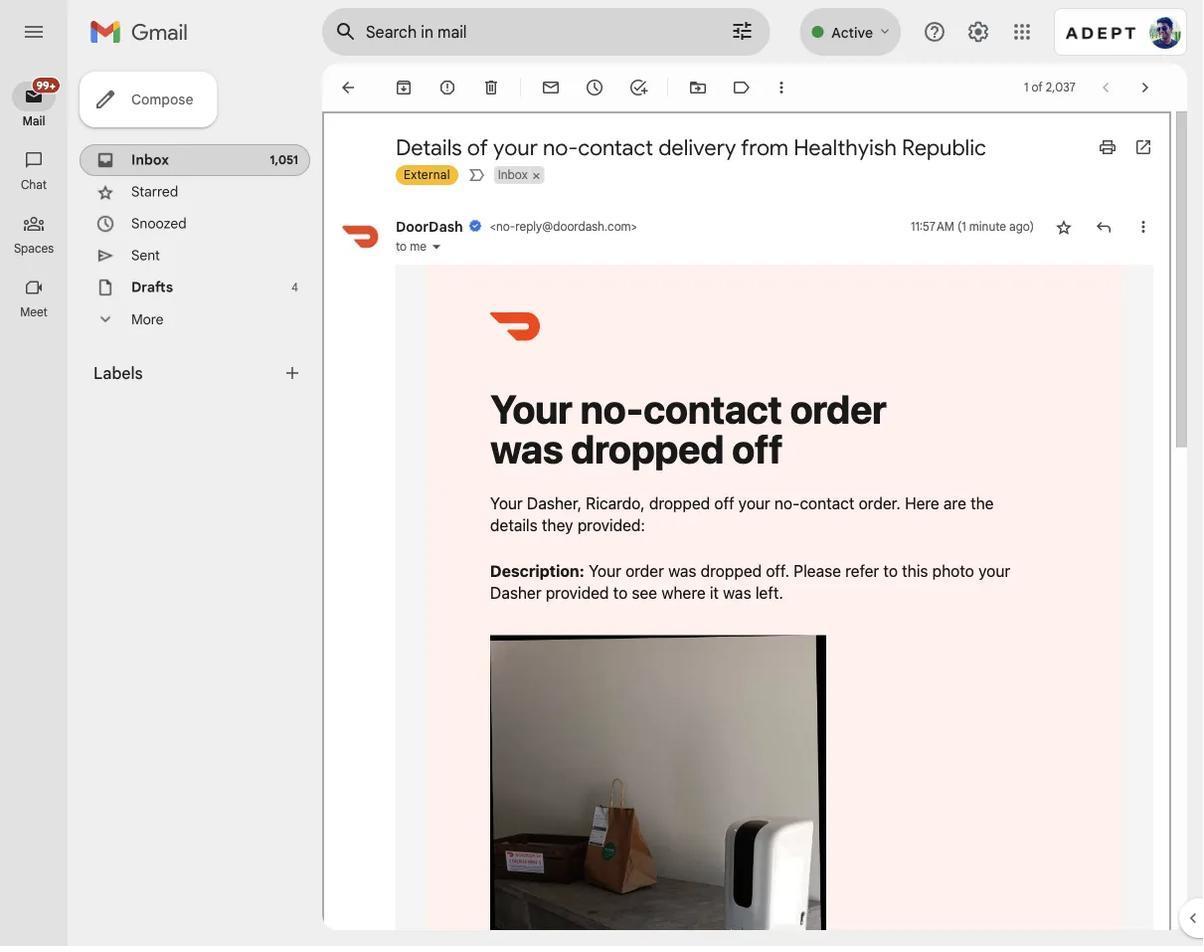 Task type: locate. For each thing, give the bounding box(es) containing it.
gmail image
[[90, 12, 198, 52]]

contact inside your dasher, ricardo, dropped off your no-contact order. here are the details they provided:
[[800, 493, 855, 512]]

0 horizontal spatial to
[[396, 239, 407, 254]]

dropped for off
[[649, 493, 711, 512]]

back to inbox image
[[338, 78, 358, 97]]

contact
[[578, 133, 654, 161], [644, 385, 782, 432], [800, 493, 855, 512]]

1 of 2,037
[[1025, 80, 1076, 95]]

0 vertical spatial to
[[396, 239, 407, 254]]

of for your
[[467, 133, 488, 161]]

was
[[490, 425, 563, 472], [669, 561, 697, 580], [723, 583, 752, 602]]

no- inside your dasher, ricardo, dropped off your no-contact order. here are the details they provided:
[[775, 493, 800, 512]]

advanced search options image
[[723, 11, 762, 51]]

0 vertical spatial order
[[790, 385, 887, 432]]

mail
[[22, 114, 45, 129]]

no- right off
[[775, 493, 800, 512]]

dropped inside your order was dropped off. please refer to this photo your dasher provided to see where it was left.
[[701, 561, 762, 580]]

the
[[971, 493, 994, 512]]

your for dasher,
[[490, 493, 523, 512]]

0 vertical spatial was
[[490, 425, 563, 472]]

report spam image
[[438, 78, 458, 97]]

ago)
[[1010, 219, 1035, 234]]

inbox
[[131, 151, 169, 169], [498, 168, 528, 183]]

your for order
[[589, 561, 622, 580]]

order inside your order was dropped off. please refer to this photo your dasher provided to see where it was left.
[[626, 561, 664, 580]]

your right off
[[739, 493, 771, 512]]

contact left order.
[[800, 493, 855, 512]]

compose button
[[80, 72, 217, 127]]

your for no-
[[490, 385, 573, 432]]

mail heading
[[0, 113, 68, 129]]

0 horizontal spatial of
[[467, 133, 488, 161]]

dropped
[[649, 493, 711, 512], [701, 561, 762, 580]]

your inside your dasher, ricardo, dropped off your no-contact order. here are the details they provided:
[[490, 493, 523, 512]]

your
[[490, 385, 573, 432], [490, 493, 523, 512], [589, 561, 622, 580]]

99+ link
[[12, 77, 61, 111]]

2 vertical spatial contact
[[800, 493, 855, 512]]

1 horizontal spatial your
[[739, 493, 771, 512]]

details of your no-contact delivery from healthyish republic
[[396, 133, 987, 161]]

here
[[905, 493, 940, 512]]

archive image
[[394, 78, 414, 97]]

of
[[1032, 80, 1043, 95], [467, 133, 488, 161]]

dropped off
[[571, 425, 783, 472]]

your up inbox button
[[493, 133, 538, 161]]

of for 2,037
[[1032, 80, 1043, 95]]

drafts
[[131, 279, 173, 296]]

1 vertical spatial your
[[739, 493, 771, 512]]

your down "doordash" image
[[490, 385, 573, 432]]

2 vertical spatial your
[[979, 561, 1011, 580]]

verified sender image
[[468, 219, 482, 233]]

contact down snooze image
[[578, 133, 654, 161]]

dropped inside your dasher, ricardo, dropped off your no-contact order. here are the details they provided:
[[649, 493, 711, 512]]

1 horizontal spatial to
[[613, 583, 628, 602]]

1 vertical spatial dropped
[[701, 561, 762, 580]]

your up provided
[[589, 561, 622, 580]]

order
[[790, 385, 887, 432], [626, 561, 664, 580]]

to
[[396, 239, 407, 254], [884, 561, 898, 580], [613, 583, 628, 602]]

1 vertical spatial of
[[467, 133, 488, 161]]

to left see
[[613, 583, 628, 602]]

your right photo
[[979, 561, 1011, 580]]

image has expired for your protection. image
[[490, 635, 827, 946]]

your order was dropped off. please refer to this photo your dasher provided to see where it was left.
[[490, 561, 1011, 602]]

main menu image
[[22, 20, 46, 44]]

1 horizontal spatial order
[[790, 385, 887, 432]]

0 vertical spatial your
[[490, 385, 573, 432]]

snoozed
[[131, 215, 187, 232]]

to left this
[[884, 561, 898, 580]]

2 vertical spatial to
[[613, 583, 628, 602]]

1 vertical spatial order
[[626, 561, 664, 580]]

your inside the your no-contact order was dropped off
[[490, 385, 573, 432]]

1 horizontal spatial was
[[669, 561, 697, 580]]

provided
[[546, 583, 609, 602]]

external
[[404, 168, 450, 183]]

inbox up doordash cell
[[498, 168, 528, 183]]

was right it
[[723, 583, 752, 602]]

2 horizontal spatial was
[[723, 583, 752, 602]]

spaces
[[14, 241, 54, 256]]

no- up the 'ricardo,' on the bottom of page
[[581, 385, 644, 432]]

(1
[[958, 219, 967, 234]]

order inside the your no-contact order was dropped off
[[790, 385, 887, 432]]

your inside your order was dropped off. please refer to this photo your dasher provided to see where it was left.
[[589, 561, 622, 580]]

was up where
[[669, 561, 697, 580]]

of right details
[[467, 133, 488, 161]]

inbox up starred link
[[131, 151, 169, 169]]

0 vertical spatial dropped
[[649, 493, 711, 512]]

spaces heading
[[0, 241, 68, 257]]

dropped left off
[[649, 493, 711, 512]]

starred link
[[131, 183, 178, 200]]

starred
[[131, 183, 178, 200]]

1 vertical spatial your
[[490, 493, 523, 512]]

2 horizontal spatial your
[[979, 561, 1011, 580]]

inbox for inbox button
[[498, 168, 528, 183]]

no-
[[543, 133, 578, 161], [496, 219, 516, 234], [581, 385, 644, 432], [775, 493, 800, 512]]

1 vertical spatial to
[[884, 561, 898, 580]]

doordash image
[[490, 312, 540, 341]]

2 vertical spatial your
[[589, 561, 622, 580]]

doordash cell
[[396, 218, 637, 235]]

delete image
[[481, 78, 501, 97]]

Search in mail text field
[[366, 22, 675, 42]]

delivery
[[659, 133, 736, 161]]

was up dasher,
[[490, 425, 563, 472]]

off.
[[766, 561, 790, 580]]

0 vertical spatial of
[[1032, 80, 1043, 95]]

please
[[794, 561, 842, 580]]

labels heading
[[94, 363, 283, 383]]

0 horizontal spatial your
[[493, 133, 538, 161]]

dasher
[[490, 583, 542, 602]]

2 vertical spatial was
[[723, 583, 752, 602]]

older image
[[1136, 78, 1156, 97]]

0 horizontal spatial was
[[490, 425, 563, 472]]

0 vertical spatial your
[[493, 133, 538, 161]]

dropped up it
[[701, 561, 762, 580]]

chat heading
[[0, 177, 68, 193]]

to me
[[396, 239, 427, 254]]

1
[[1025, 80, 1029, 95]]

dasher,
[[527, 493, 582, 512]]

0 horizontal spatial order
[[626, 561, 664, 580]]

your
[[493, 133, 538, 161], [739, 493, 771, 512], [979, 561, 1011, 580]]

me
[[410, 239, 427, 254]]

to left me
[[396, 239, 407, 254]]

1 horizontal spatial of
[[1032, 80, 1043, 95]]

labels image
[[732, 78, 752, 97]]

inbox inside button
[[498, 168, 528, 183]]

1 horizontal spatial inbox
[[498, 168, 528, 183]]

no- right 'verified sender' image
[[496, 219, 516, 234]]

your up details at bottom left
[[490, 493, 523, 512]]

of right 1
[[1032, 80, 1043, 95]]

search in mail image
[[328, 14, 364, 50]]

healthyish
[[794, 133, 897, 161]]

chat
[[21, 178, 47, 192]]

1 vertical spatial contact
[[644, 385, 782, 432]]

0 horizontal spatial inbox
[[131, 151, 169, 169]]

provided:
[[578, 515, 646, 534]]

navigation
[[0, 64, 70, 946]]

contact up off
[[644, 385, 782, 432]]



Task type: describe. For each thing, give the bounding box(es) containing it.
your inside your order was dropped off. please refer to this photo your dasher provided to see where it was left.
[[979, 561, 1011, 580]]

where
[[662, 583, 706, 602]]

sent link
[[131, 247, 160, 264]]

labels
[[94, 363, 143, 383]]

republic
[[902, 133, 987, 161]]

photo
[[933, 561, 975, 580]]

this
[[902, 561, 929, 580]]

inbox button
[[494, 166, 530, 184]]

details
[[490, 515, 538, 534]]

was inside the your no-contact order was dropped off
[[490, 425, 563, 472]]

description:
[[490, 561, 585, 580]]

inbox for inbox 'link' at top
[[131, 151, 169, 169]]

your dasher, ricardo, dropped off your no-contact order. here are the details they provided:
[[490, 493, 994, 534]]

they
[[542, 515, 574, 534]]

4
[[292, 280, 298, 295]]

contact inside the your no-contact order was dropped off
[[644, 385, 782, 432]]

11:57 am
[[911, 219, 955, 234]]

dropped for off.
[[701, 561, 762, 580]]

2 horizontal spatial to
[[884, 561, 898, 580]]

more button
[[80, 303, 310, 335]]

ricardo,
[[586, 493, 645, 512]]

off
[[715, 493, 735, 512]]

add to tasks image
[[629, 78, 649, 97]]

navigation containing mail
[[0, 64, 70, 946]]

move to image
[[688, 78, 708, 97]]

meet heading
[[0, 304, 68, 320]]

no- inside the your no-contact order was dropped off
[[581, 385, 644, 432]]

11:57 am (1 minute ago)
[[911, 219, 1035, 234]]

your no-contact order was dropped off
[[490, 385, 887, 472]]

not starred image
[[1054, 217, 1074, 237]]

it
[[710, 583, 719, 602]]

refer
[[846, 561, 880, 580]]

minute
[[970, 219, 1007, 234]]

no- inside doordash cell
[[496, 219, 516, 234]]

compose
[[131, 91, 193, 108]]

order.
[[859, 493, 901, 512]]

1,051
[[270, 153, 298, 168]]

from
[[741, 133, 789, 161]]

0 vertical spatial contact
[[578, 133, 654, 161]]

meet
[[20, 305, 48, 320]]

snoozed link
[[131, 215, 187, 232]]

more
[[131, 311, 164, 328]]

mark as unread image
[[541, 78, 561, 97]]

Not starred checkbox
[[1054, 217, 1074, 237]]

settings image
[[967, 20, 991, 44]]

are
[[944, 493, 967, 512]]

snooze image
[[585, 78, 605, 97]]

inbox link
[[131, 151, 169, 169]]

more image
[[772, 78, 792, 97]]

2,037
[[1046, 80, 1076, 95]]

<
[[490, 219, 496, 234]]

drafts link
[[131, 279, 173, 296]]

details
[[396, 133, 462, 161]]

support image
[[923, 20, 947, 44]]

your inside your dasher, ricardo, dropped off your no-contact order. here are the details they provided:
[[739, 493, 771, 512]]

99+
[[36, 79, 56, 92]]

reply@doordash.com
[[516, 219, 631, 234]]

1 vertical spatial was
[[669, 561, 697, 580]]

left.
[[756, 583, 784, 602]]

Search in mail search field
[[322, 8, 770, 56]]

>
[[631, 219, 637, 234]]

doordash
[[396, 218, 463, 235]]

show details image
[[431, 241, 443, 253]]

no- down mark as unread image
[[543, 133, 578, 161]]

< no-reply@doordash.com >
[[490, 219, 637, 234]]

11:57 am (1 minute ago) cell
[[911, 217, 1035, 237]]

doordash, inc. image
[[340, 217, 380, 257]]

sent
[[131, 247, 160, 264]]

see
[[632, 583, 658, 602]]



Task type: vqa. For each thing, say whether or not it's contained in the screenshot.
forget
no



